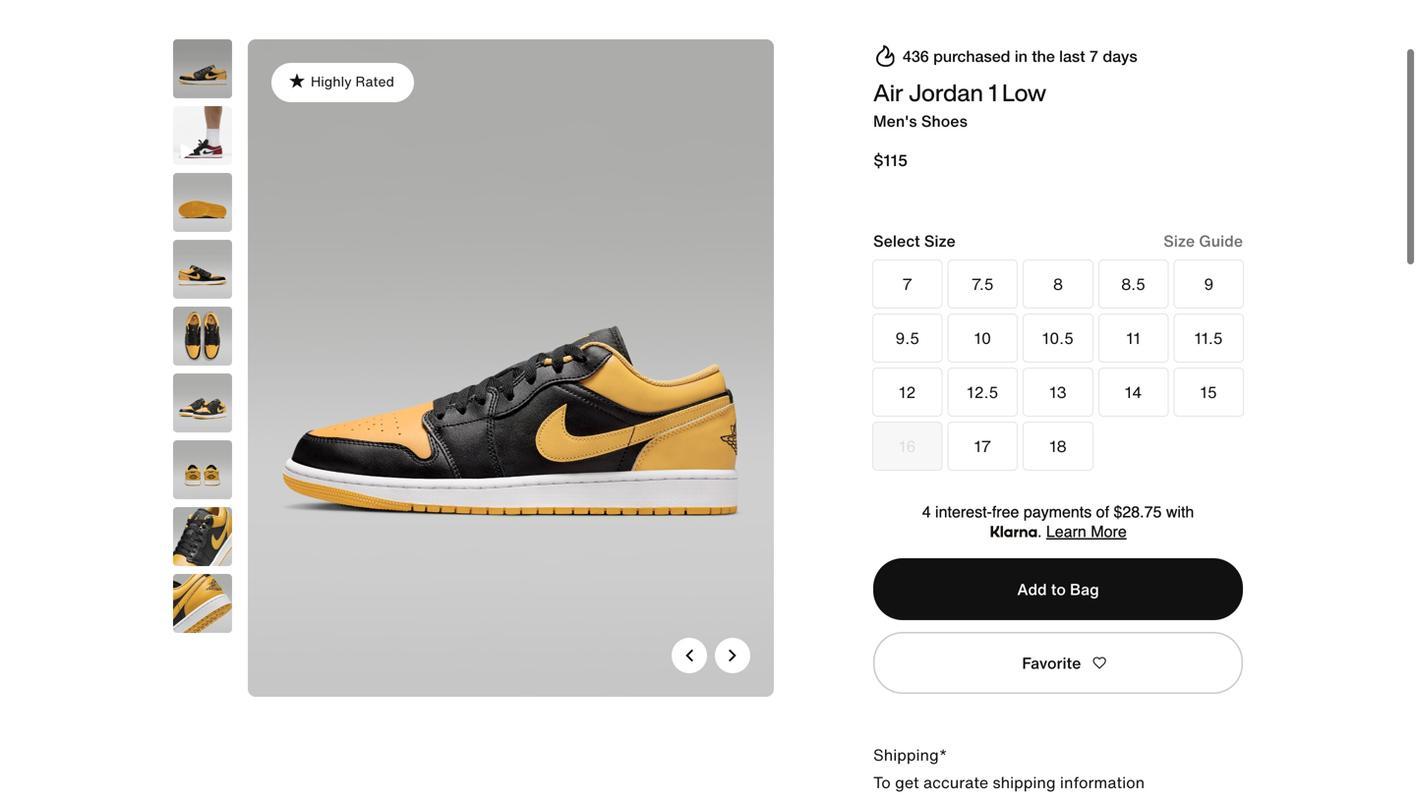 Task type: vqa. For each thing, say whether or not it's contained in the screenshot.
10
yes



Task type: describe. For each thing, give the bounding box(es) containing it.
to
[[1051, 578, 1066, 601]]

size guide
[[1164, 229, 1243, 253]]

4 interest-free payments of $28.75 with klarna . learn more
[[922, 503, 1194, 541]]

highly rated
[[311, 71, 394, 91]]

previous image
[[684, 650, 695, 662]]

9.5
[[895, 326, 920, 350]]

12
[[899, 380, 916, 404]]

8
[[1053, 272, 1063, 296]]

1
[[988, 75, 997, 110]]

shipping* to get accurate shipping information
[[873, 743, 1145, 795]]

10
[[974, 326, 992, 350]]

1 size from the left
[[924, 229, 956, 253]]

$28.75
[[1114, 503, 1162, 521]]

9
[[1204, 272, 1214, 296]]

7.5
[[972, 272, 994, 296]]

rated
[[356, 71, 394, 91]]

get
[[895, 771, 919, 795]]

highly
[[311, 71, 352, 91]]

favorite button
[[873, 632, 1243, 694]]

15
[[1200, 380, 1218, 404]]

8.5
[[1121, 272, 1146, 296]]

select
[[873, 229, 920, 253]]

favorite
[[1022, 651, 1081, 675]]

7
[[903, 272, 913, 296]]

jordan
[[909, 75, 984, 110]]

learn
[[1046, 523, 1087, 541]]



Task type: locate. For each thing, give the bounding box(es) containing it.
2 size from the left
[[1164, 229, 1195, 253]]

14
[[1125, 380, 1142, 404]]

klarna
[[990, 523, 1038, 541]]

size guide link
[[1164, 229, 1243, 253]]

more
[[1091, 523, 1127, 541]]

next image
[[727, 650, 739, 662]]

interest-
[[935, 503, 992, 521]]

add to bag
[[1017, 578, 1099, 601]]

size
[[924, 229, 956, 253], [1164, 229, 1195, 253]]

undefined image
[[173, 106, 232, 165]]

1 horizontal spatial size
[[1164, 229, 1195, 253]]

4
[[922, 503, 931, 521]]

10.5
[[1043, 326, 1074, 350]]

12.5
[[967, 380, 999, 404]]

air
[[873, 75, 904, 110]]

0 horizontal spatial size
[[924, 229, 956, 253]]

air jordan 1 low men's shoes
[[873, 75, 1047, 133]]

shipping*
[[873, 743, 948, 767]]

to
[[873, 771, 891, 795]]

17
[[974, 435, 992, 458]]

$115
[[873, 148, 908, 172]]

bag
[[1070, 578, 1099, 601]]

of
[[1096, 503, 1109, 521]]

free
[[992, 503, 1019, 521]]

low
[[1002, 75, 1047, 110]]

16
[[899, 435, 916, 458]]

.
[[1038, 523, 1042, 541]]

18
[[1050, 435, 1067, 458]]

information
[[1060, 771, 1145, 795]]

size left guide
[[1164, 229, 1195, 253]]

shipping
[[993, 771, 1056, 795]]

guide
[[1199, 229, 1243, 253]]

13
[[1050, 380, 1067, 404]]

add
[[1017, 578, 1047, 601]]

learn more button
[[1046, 523, 1127, 541]]

men's
[[873, 109, 917, 133]]

11
[[1127, 326, 1141, 350]]

payments
[[1024, 503, 1092, 521]]

with
[[1166, 503, 1194, 521]]

add to bag button
[[873, 558, 1243, 620]]

air jordan 1 low men's shoes image
[[173, 39, 232, 98], [248, 39, 774, 697], [173, 173, 232, 232], [173, 240, 232, 299], [173, 307, 232, 366], [173, 374, 232, 433], [173, 441, 232, 500], [173, 508, 232, 567], [173, 574, 232, 633]]

shoes
[[921, 109, 968, 133]]

size right select
[[924, 229, 956, 253]]

accurate
[[923, 771, 989, 795]]

11.5
[[1195, 326, 1223, 350]]

select size
[[873, 229, 956, 253]]



